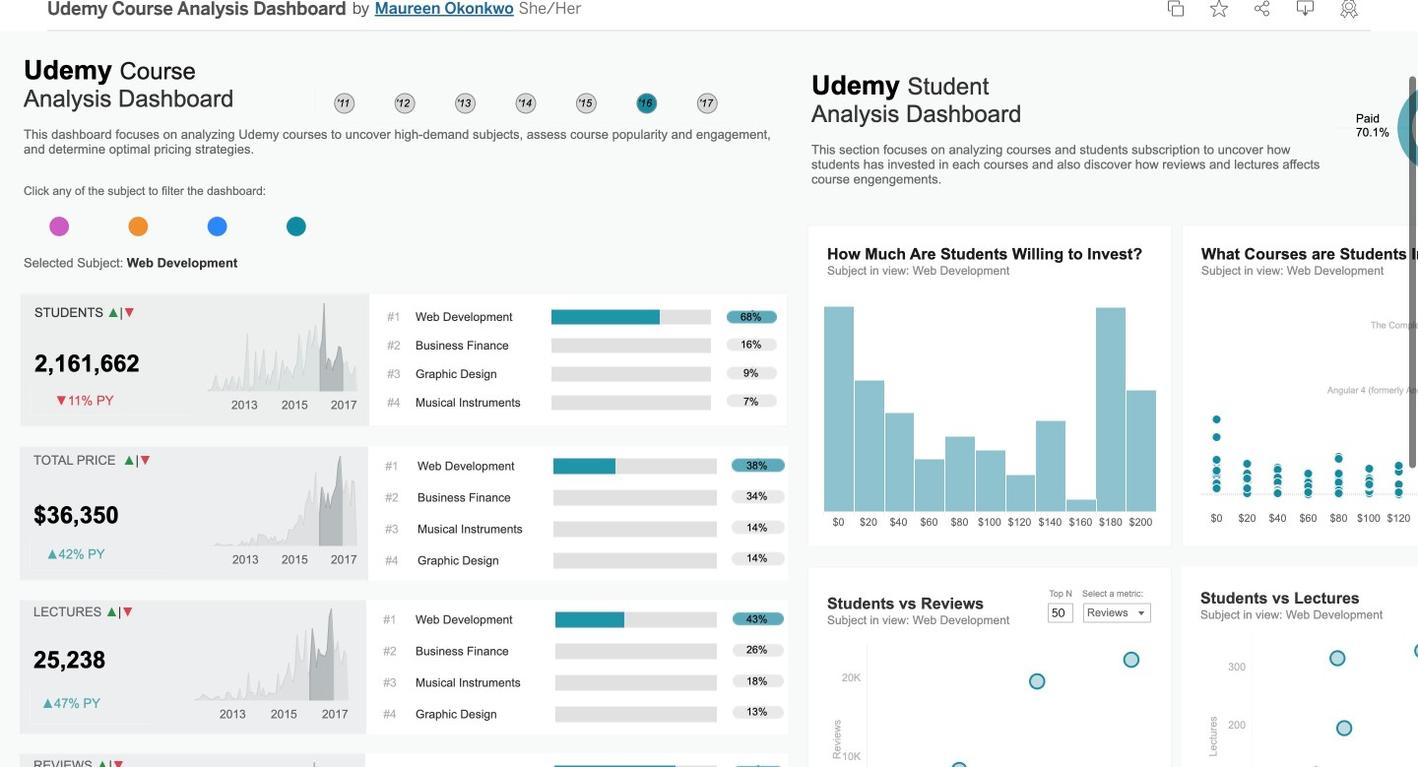 Task type: vqa. For each thing, say whether or not it's contained in the screenshot.
'create' icon
no



Task type: describe. For each thing, give the bounding box(es) containing it.
nominate for viz of the day image
[[1341, 0, 1359, 18]]



Task type: locate. For each thing, give the bounding box(es) containing it.
favorite button image
[[1211, 0, 1229, 17]]

make a copy image
[[1168, 0, 1185, 17]]



